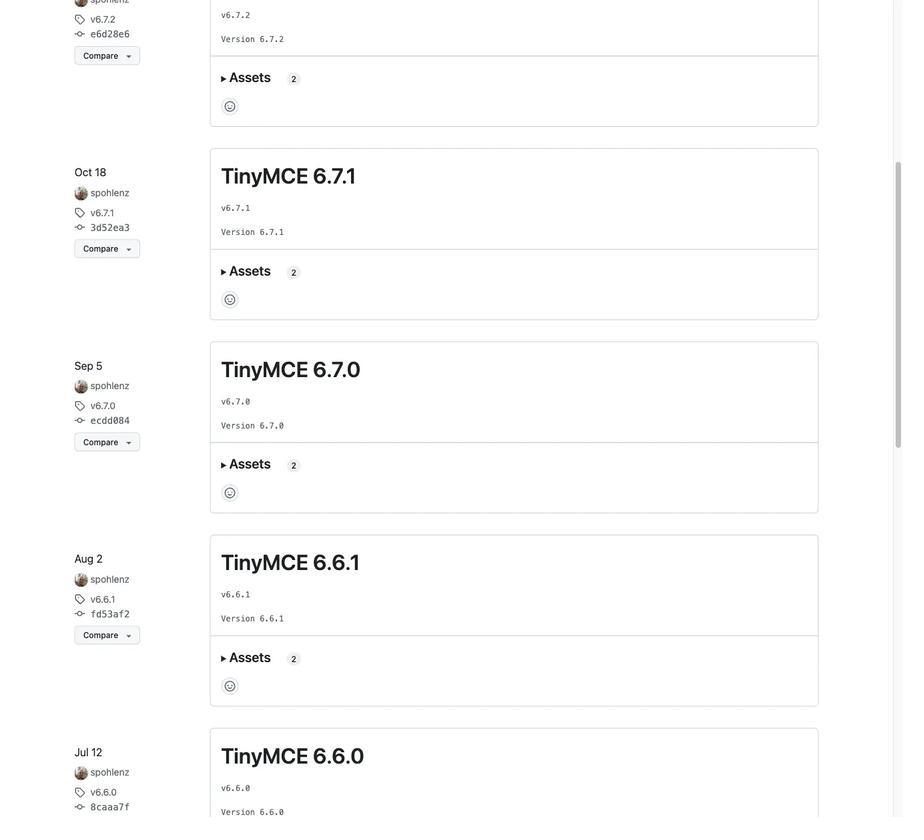 Task type: describe. For each thing, give the bounding box(es) containing it.
2 for 6.6.1
[[292, 655, 297, 664]]

commit image inside e6d28e6 link
[[75, 29, 85, 39]]

v6.7.0 version 6.7.0
[[221, 397, 284, 430]]

add or remove reactions image
[[225, 681, 235, 692]]

add or remove reactions element for tinymce 6.6.1
[[221, 678, 239, 695]]

tinymce for tinymce 6.7.1
[[221, 163, 309, 188]]

v6.7.2 version 6.7.2
[[221, 10, 284, 44]]

tinymce 6.7.0
[[221, 356, 361, 382]]

1 compare button from the top
[[75, 46, 140, 65]]

add or remove reactions element for tinymce 6.7.1
[[221, 291, 239, 309]]

tinymce 6.6.0 link
[[221, 743, 365, 768]]

4 spohlenz from the top
[[90, 767, 130, 778]]

tag image for v6.7.0
[[75, 401, 85, 411]]

compare button for tinymce 6.6.1
[[75, 626, 140, 645]]

tinymce 6.6.0
[[221, 743, 365, 768]]

fd53af2 link
[[75, 608, 130, 620]]

6.7.0 inside "v6.7.0 version 6.7.0"
[[260, 421, 284, 430]]

8caaa7f link
[[75, 802, 130, 813]]

v6.7.0 link
[[75, 399, 116, 413]]

assets for tinymce 6.7.1
[[229, 262, 271, 278]]

spohlenz link for tinymce 6.7.1
[[90, 187, 130, 198]]

version for tinymce 6.7.1
[[221, 228, 255, 237]]

tinymce for tinymce 6.7.0
[[221, 356, 309, 382]]

v6.7.0 for v6.7.0 version 6.7.0
[[221, 397, 250, 406]]

1 triangle down image from the top
[[124, 51, 134, 61]]

tag image for tinymce 6.6.1
[[75, 594, 85, 605]]

add or remove reactions image for tinymce 6.7.0
[[225, 488, 235, 499]]

commit image for tinymce 6.6.1
[[75, 609, 85, 619]]

oct
[[75, 166, 92, 179]]

tinymce 6.7.1 link
[[221, 163, 357, 188]]

v6.6.0 version 6.6.0
[[221, 784, 284, 817]]

compare for tinymce 6.7.1
[[83, 244, 118, 253]]

v6.6.1 for v6.6.1 version 6.6.1
[[221, 590, 250, 600]]

v6.7.0 for v6.7.0
[[90, 400, 116, 411]]

v6.6.0 for v6.6.0 version 6.6.0
[[221, 784, 250, 793]]

v6.7.1 for v6.7.1 version 6.7.1
[[221, 204, 250, 213]]

compare for tinymce 6.7.0
[[83, 437, 118, 447]]

2 for 6.7.1
[[292, 268, 297, 277]]

ecdd084 link
[[75, 415, 130, 426]]

v6.7.2 for v6.7.2
[[90, 14, 115, 25]]

6.6.0 inside v6.6.0 version 6.6.0
[[260, 808, 284, 817]]

@spohlenz image for sep 5
[[75, 380, 88, 394]]

compare button for tinymce 6.7.0
[[75, 433, 140, 451]]

1 assets from the top
[[229, 69, 271, 85]]

18
[[95, 166, 106, 179]]

1 horizontal spatial 6.6.1
[[313, 550, 360, 575]]

@spohlenz image
[[75, 574, 88, 587]]

v6.7.1 for v6.7.1
[[90, 207, 114, 218]]

tag image for v6.7.2
[[75, 14, 85, 25]]

tinymce 6.6.1 link
[[221, 550, 360, 575]]

aug
[[75, 553, 94, 565]]

1 horizontal spatial 6.7.1
[[313, 163, 357, 188]]

tinymce for tinymce 6.6.0
[[221, 743, 309, 768]]



Task type: vqa. For each thing, say whether or not it's contained in the screenshot.


Task type: locate. For each thing, give the bounding box(es) containing it.
spohlenz down 5
[[90, 380, 130, 391]]

1 horizontal spatial 6.7.0
[[313, 356, 361, 382]]

triangle down image
[[124, 51, 134, 61], [124, 244, 134, 255], [124, 437, 134, 448], [124, 631, 134, 641]]

3 @spohlenz image from the top
[[75, 380, 88, 394]]

3 version from the top
[[221, 421, 255, 430]]

v6.7.0
[[221, 397, 250, 406], [90, 400, 116, 411]]

tag image down @spohlenz icon
[[75, 594, 85, 605]]

0 vertical spatial add or remove reactions image
[[225, 101, 235, 112]]

version inside v6.7.2 version 6.7.2
[[221, 34, 255, 44]]

1 compare from the top
[[83, 51, 118, 60]]

5 version from the top
[[221, 808, 255, 817]]

assets down v6.7.1 version 6.7.1
[[229, 262, 271, 278]]

compare down 'fd53af2' link
[[83, 631, 118, 640]]

2 assets from the top
[[229, 262, 271, 278]]

6.7.1
[[313, 163, 357, 188], [260, 228, 284, 237]]

compare down ecdd084 link
[[83, 437, 118, 447]]

oct 18
[[75, 166, 106, 179]]

0 horizontal spatial v6.7.0
[[90, 400, 116, 411]]

tag image inside v6.7.2 link
[[75, 14, 85, 25]]

v6.7.1 up 3d52ea3 link
[[90, 207, 114, 218]]

0 vertical spatial tag image
[[75, 14, 85, 25]]

commit image down v6.7.2 link
[[75, 29, 85, 39]]

3 triangle down image from the top
[[124, 437, 134, 448]]

1 vertical spatial add or remove reactions image
[[225, 295, 235, 305]]

1 vertical spatial tag image
[[75, 401, 85, 411]]

add or remove reactions image
[[225, 101, 235, 112], [225, 295, 235, 305], [225, 488, 235, 499]]

2 commit image from the top
[[75, 222, 85, 233]]

@spohlenz image down 'sep'
[[75, 380, 88, 394]]

0 horizontal spatial 6.7.1
[[260, 228, 284, 237]]

spohlenz link down 12
[[90, 767, 130, 778]]

compare down e6d28e6 link
[[83, 51, 118, 60]]

compare button down fd53af2
[[75, 626, 140, 645]]

assets down "v6.7.0 version 6.7.0"
[[229, 456, 271, 472]]

1 tinymce from the top
[[221, 163, 309, 188]]

4 assets from the top
[[229, 649, 271, 665]]

v6.6.1
[[221, 590, 250, 600], [90, 594, 115, 605]]

tag image
[[75, 14, 85, 25], [75, 401, 85, 411]]

1 tag image from the top
[[75, 207, 85, 218]]

version inside v6.7.1 version 6.7.1
[[221, 228, 255, 237]]

spohlenz for tinymce 6.6.1
[[90, 574, 130, 585]]

1 spohlenz from the top
[[90, 187, 130, 198]]

commit image for tinymce 6.7.0
[[75, 415, 85, 426]]

spohlenz link down 18
[[90, 187, 130, 198]]

3 assets from the top
[[229, 456, 271, 472]]

0 horizontal spatial v6.6.0
[[90, 787, 117, 798]]

@spohlenz image for oct 18
[[75, 187, 88, 200]]

v6.6.1 link
[[75, 592, 115, 606]]

1 @spohlenz image from the top
[[75, 0, 88, 7]]

tag image
[[75, 207, 85, 218], [75, 594, 85, 605], [75, 787, 85, 798]]

tag image up ecdd084 link
[[75, 401, 85, 411]]

spohlenz link for tinymce 6.7.0
[[90, 380, 130, 391]]

version
[[221, 34, 255, 44], [221, 228, 255, 237], [221, 421, 255, 430], [221, 615, 255, 624], [221, 808, 255, 817]]

compare button
[[75, 46, 140, 65], [75, 239, 140, 258], [75, 433, 140, 451], [75, 626, 140, 645]]

assets down 6.7.2
[[229, 69, 271, 85]]

6.6.0
[[313, 743, 365, 768], [260, 808, 284, 817]]

4 spohlenz link from the top
[[90, 767, 130, 778]]

compare down 3d52ea3 link
[[83, 244, 118, 253]]

2 triangle down image from the top
[[124, 244, 134, 255]]

tinymce 6.7.0 link
[[221, 356, 361, 382]]

e6d28e6 link
[[75, 28, 130, 40]]

jul
[[75, 746, 89, 759]]

v6.7.2
[[221, 10, 250, 20], [90, 14, 115, 25]]

v6.6.1 inside v6.6.1 version 6.6.1
[[221, 590, 250, 600]]

commit image down v6.7.0 link
[[75, 415, 85, 426]]

v6.6.0 inside v6.6.0 version 6.6.0
[[221, 784, 250, 793]]

0 horizontal spatial 6.6.0
[[260, 808, 284, 817]]

4 triangle down image from the top
[[124, 631, 134, 641]]

v6.7.1
[[221, 204, 250, 213], [90, 207, 114, 218]]

spohlenz down 18
[[90, 187, 130, 198]]

tag image up 3d52ea3 link
[[75, 207, 85, 218]]

6.7.1 inside v6.7.1 version 6.7.1
[[260, 228, 284, 237]]

version inside v6.6.1 version 6.6.1
[[221, 615, 255, 624]]

compare button down ecdd084
[[75, 433, 140, 451]]

add or remove reactions element
[[221, 98, 239, 115], [221, 291, 239, 309], [221, 485, 239, 502], [221, 678, 239, 695]]

tinymce up v6.6.0 version 6.6.0
[[221, 743, 309, 768]]

3 compare button from the top
[[75, 433, 140, 451]]

0 horizontal spatial v6.7.1
[[90, 207, 114, 218]]

tinymce up v6.7.1 version 6.7.1
[[221, 163, 309, 188]]

add or remove reactions image for tinymce 6.7.1
[[225, 295, 235, 305]]

v6.7.0 inside "v6.7.0 version 6.7.0"
[[221, 397, 250, 406]]

0 horizontal spatial v6.6.1
[[90, 594, 115, 605]]

v6.6.1 version 6.6.1
[[221, 590, 284, 624]]

spohlenz for tinymce 6.7.1
[[90, 187, 130, 198]]

tinymce 6.6.1
[[221, 550, 360, 575]]

assets up add or remove reactions icon at left
[[229, 649, 271, 665]]

tag image inside v6.6.1 link
[[75, 594, 85, 605]]

3 tag image from the top
[[75, 787, 85, 798]]

tag image inside v6.7.1 link
[[75, 207, 85, 218]]

commit image inside ecdd084 link
[[75, 415, 85, 426]]

4 tinymce from the top
[[221, 743, 309, 768]]

version for tinymce 6.6.1
[[221, 615, 255, 624]]

v6.7.0 down tinymce 6.7.0 link
[[221, 397, 250, 406]]

version inside "v6.7.0 version 6.7.0"
[[221, 421, 255, 430]]

fd53af2
[[90, 609, 130, 620]]

commit image
[[75, 29, 85, 39], [75, 222, 85, 233], [75, 415, 85, 426], [75, 609, 85, 619]]

v6.7.2 link
[[75, 12, 115, 26]]

4 compare from the top
[[83, 631, 118, 640]]

sep
[[75, 359, 93, 372]]

3 tinymce from the top
[[221, 550, 309, 575]]

triangle down image down ecdd084
[[124, 437, 134, 448]]

3 spohlenz link from the top
[[90, 574, 130, 585]]

version inside v6.6.0 version 6.6.0
[[221, 808, 255, 817]]

4 add or remove reactions element from the top
[[221, 678, 239, 695]]

tinymce up "v6.7.0 version 6.7.0"
[[221, 356, 309, 382]]

2 compare button from the top
[[75, 239, 140, 258]]

tag image inside the v6.6.0 link
[[75, 787, 85, 798]]

tag image up e6d28e6 link
[[75, 14, 85, 25]]

2 compare from the top
[[83, 244, 118, 253]]

1 vertical spatial 6.7.1
[[260, 228, 284, 237]]

2 tag image from the top
[[75, 401, 85, 411]]

v6.7.0 up ecdd084 link
[[90, 400, 116, 411]]

2 version from the top
[[221, 228, 255, 237]]

v6.6.1 for v6.6.1
[[90, 594, 115, 605]]

0 horizontal spatial 6.7.0
[[260, 421, 284, 430]]

triangle down image down fd53af2
[[124, 631, 134, 641]]

triangle down image for tinymce 6.7.1
[[124, 244, 134, 255]]

spohlenz down 12
[[90, 767, 130, 778]]

2 vertical spatial add or remove reactions image
[[225, 488, 235, 499]]

version for tinymce 6.7.0
[[221, 421, 255, 430]]

ecdd084
[[90, 415, 130, 426]]

1 vertical spatial 6.7.0
[[260, 421, 284, 430]]

3d52ea3 link
[[75, 222, 130, 233]]

@spohlenz image down oct
[[75, 187, 88, 200]]

compare
[[83, 51, 118, 60], [83, 244, 118, 253], [83, 437, 118, 447], [83, 631, 118, 640]]

6.6.1 inside v6.6.1 version 6.6.1
[[260, 615, 284, 624]]

v6.7.1 link
[[75, 206, 114, 220]]

1 horizontal spatial v6.7.2
[[221, 10, 250, 20]]

2 vertical spatial tag image
[[75, 787, 85, 798]]

1 commit image from the top
[[75, 29, 85, 39]]

commit image
[[75, 802, 85, 813]]

spohlenz link
[[90, 187, 130, 198], [90, 380, 130, 391], [90, 574, 130, 585], [90, 767, 130, 778]]

v6.7.1 down tinymce 6.7.1 link
[[221, 204, 250, 213]]

compare button for tinymce 6.7.1
[[75, 239, 140, 258]]

v6.6.0 for v6.6.0
[[90, 787, 117, 798]]

12
[[91, 746, 102, 759]]

6.7.0
[[313, 356, 361, 382], [260, 421, 284, 430]]

1 add or remove reactions image from the top
[[225, 101, 235, 112]]

1 version from the top
[[221, 34, 255, 44]]

v6.7.2 for v6.7.2 version 6.7.2
[[221, 10, 250, 20]]

1 horizontal spatial 6.6.0
[[313, 743, 365, 768]]

commit image down v6.6.1 link
[[75, 609, 85, 619]]

tag image inside v6.7.0 link
[[75, 401, 85, 411]]

tinymce up v6.6.1 version 6.6.1
[[221, 550, 309, 575]]

v6.6.0 up 8caaa7f link
[[90, 787, 117, 798]]

assets
[[229, 69, 271, 85], [229, 262, 271, 278], [229, 456, 271, 472], [229, 649, 271, 665]]

3 commit image from the top
[[75, 415, 85, 426]]

add or remove reactions element for tinymce 6.7.0
[[221, 485, 239, 502]]

v6.7.2 inside v6.7.2 version 6.7.2
[[221, 10, 250, 20]]

0 vertical spatial 6.7.1
[[313, 163, 357, 188]]

spohlenz for tinymce 6.7.0
[[90, 380, 130, 391]]

4 commit image from the top
[[75, 609, 85, 619]]

1 horizontal spatial v6.7.1
[[221, 204, 250, 213]]

3 add or remove reactions image from the top
[[225, 488, 235, 499]]

v6.6.0
[[221, 784, 250, 793], [90, 787, 117, 798]]

commit image inside 'fd53af2' link
[[75, 609, 85, 619]]

3d52ea3
[[90, 222, 130, 233]]

4 @spohlenz image from the top
[[75, 767, 88, 780]]

4 compare button from the top
[[75, 626, 140, 645]]

compare button down e6d28e6
[[75, 46, 140, 65]]

compare button down 3d52ea3
[[75, 239, 140, 258]]

aug 2
[[75, 553, 103, 565]]

2 add or remove reactions image from the top
[[225, 295, 235, 305]]

2 add or remove reactions element from the top
[[221, 291, 239, 309]]

2 spohlenz from the top
[[90, 380, 130, 391]]

commit image down v6.7.1 link
[[75, 222, 85, 233]]

5
[[96, 359, 103, 372]]

1 horizontal spatial v6.6.1
[[221, 590, 250, 600]]

commit image inside 3d52ea3 link
[[75, 222, 85, 233]]

0 vertical spatial 6.7.0
[[313, 356, 361, 382]]

v6.6.1 down tinymce 6.6.1 link on the bottom of the page
[[221, 590, 250, 600]]

2 spohlenz link from the top
[[90, 380, 130, 391]]

triangle down image down 3d52ea3
[[124, 244, 134, 255]]

6.6.1
[[313, 550, 360, 575], [260, 615, 284, 624]]

1 tag image from the top
[[75, 14, 85, 25]]

version for tinymce 6.6.0
[[221, 808, 255, 817]]

spohlenz link for tinymce 6.6.1
[[90, 574, 130, 585]]

6.7.2
[[260, 34, 284, 44]]

tinymce
[[221, 163, 309, 188], [221, 356, 309, 382], [221, 550, 309, 575], [221, 743, 309, 768]]

1 vertical spatial 6.6.0
[[260, 808, 284, 817]]

e6d28e6
[[90, 29, 130, 40]]

@spohlenz image down jul
[[75, 767, 88, 780]]

@spohlenz image up v6.7.2 link
[[75, 0, 88, 7]]

2 tag image from the top
[[75, 594, 85, 605]]

triangle down image for tinymce 6.6.1
[[124, 631, 134, 641]]

tinymce 6.7.1
[[221, 163, 357, 188]]

4 version from the top
[[221, 615, 255, 624]]

0 vertical spatial tag image
[[75, 207, 85, 218]]

assets for tinymce 6.7.0
[[229, 456, 271, 472]]

@spohlenz image for jul 12
[[75, 767, 88, 780]]

tag image up commit icon
[[75, 787, 85, 798]]

2 @spohlenz image from the top
[[75, 187, 88, 200]]

commit image for tinymce 6.7.1
[[75, 222, 85, 233]]

0 vertical spatial 6.6.1
[[313, 550, 360, 575]]

jul 12
[[75, 746, 102, 759]]

triangle down image down e6d28e6
[[124, 51, 134, 61]]

v6.6.0 down the tinymce 6.6.0 link on the bottom of page
[[221, 784, 250, 793]]

3 spohlenz from the top
[[90, 574, 130, 585]]

1 horizontal spatial v6.7.0
[[221, 397, 250, 406]]

0 horizontal spatial 6.6.1
[[260, 615, 284, 624]]

sep 5
[[75, 359, 103, 372]]

triangle down image for tinymce 6.7.0
[[124, 437, 134, 448]]

2
[[292, 74, 297, 84], [292, 268, 297, 277], [292, 461, 297, 471], [96, 553, 103, 565], [292, 655, 297, 664]]

spohlenz link up v6.6.1 link
[[90, 574, 130, 585]]

v6.7.1 inside v6.7.1 version 6.7.1
[[221, 204, 250, 213]]

1 horizontal spatial v6.6.0
[[221, 784, 250, 793]]

2 tinymce from the top
[[221, 356, 309, 382]]

spohlenz up v6.6.1 link
[[90, 574, 130, 585]]

@spohlenz image
[[75, 0, 88, 7], [75, 187, 88, 200], [75, 380, 88, 394], [75, 767, 88, 780]]

0 vertical spatial 6.6.0
[[313, 743, 365, 768]]

3 add or remove reactions element from the top
[[221, 485, 239, 502]]

v6.6.1 up 'fd53af2' link
[[90, 594, 115, 605]]

8caaa7f
[[90, 802, 130, 813]]

v6.7.1 version 6.7.1
[[221, 204, 284, 237]]

spohlenz link down 5
[[90, 380, 130, 391]]

tag image for tinymce 6.7.1
[[75, 207, 85, 218]]

1 vertical spatial 6.6.1
[[260, 615, 284, 624]]

v6.6.0 link
[[75, 786, 117, 800]]

tinymce for tinymce 6.6.1
[[221, 550, 309, 575]]

2 for 6.7.0
[[292, 461, 297, 471]]

1 spohlenz link from the top
[[90, 187, 130, 198]]

compare for tinymce 6.6.1
[[83, 631, 118, 640]]

spohlenz
[[90, 187, 130, 198], [90, 380, 130, 391], [90, 574, 130, 585], [90, 767, 130, 778]]

1 add or remove reactions element from the top
[[221, 98, 239, 115]]

3 compare from the top
[[83, 437, 118, 447]]

assets for tinymce 6.6.1
[[229, 649, 271, 665]]

0 horizontal spatial v6.7.2
[[90, 14, 115, 25]]

1 vertical spatial tag image
[[75, 594, 85, 605]]



